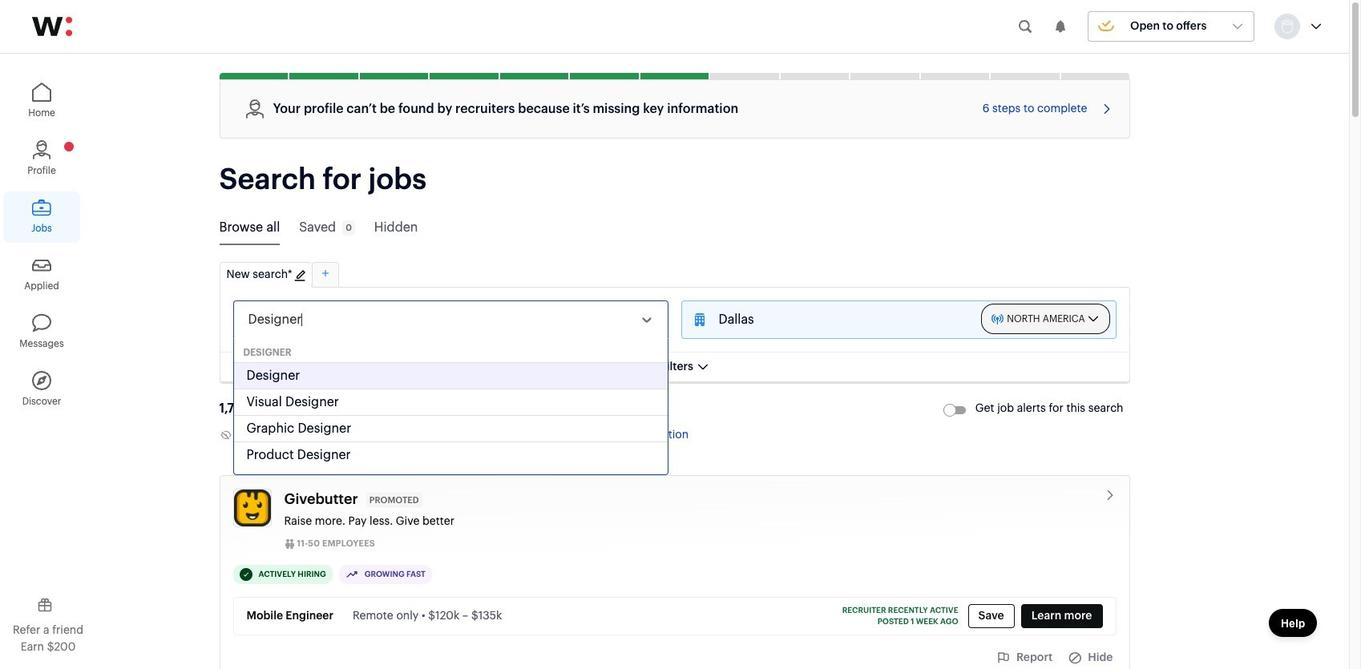 Task type: describe. For each thing, give the bounding box(es) containing it.
notifications image
[[1052, 18, 1068, 34]]

edit saved search image
[[293, 269, 306, 282]]

saved search menu menu
[[219, 261, 339, 288]]

avatar for givebutter image
[[234, 490, 271, 527]]



Task type: vqa. For each thing, say whether or not it's contained in the screenshot.
menu item within the Saved Search Menu menu
yes



Task type: locate. For each thing, give the bounding box(es) containing it.
menu item
[[219, 262, 311, 288]]

avatar for tara schultz image
[[1275, 14, 1299, 38]]

None text field
[[248, 313, 303, 328]]

wellfound image
[[32, 17, 72, 36]]

menu item inside saved search menu menu
[[219, 262, 311, 288]]



